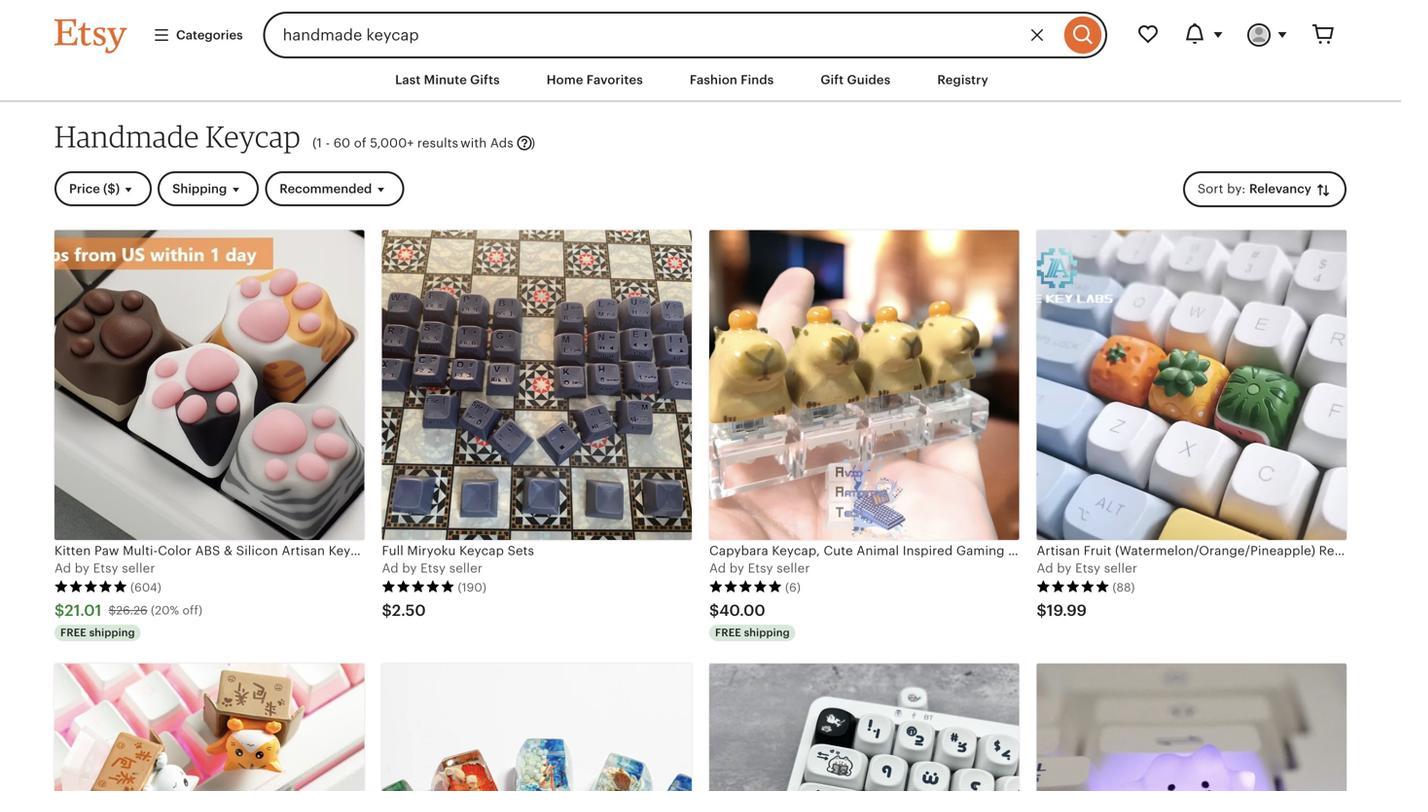 Task type: locate. For each thing, give the bounding box(es) containing it.
$ for 40.00
[[709, 602, 719, 619]]

4 a from the left
[[1037, 561, 1046, 576]]

3 etsy from the left
[[748, 561, 773, 576]]

gift guides
[[821, 72, 891, 87]]

1 a from the left
[[54, 561, 63, 576]]

relevancy
[[1249, 182, 1312, 196]]

5 out of 5 stars image
[[54, 580, 127, 593], [382, 580, 455, 593], [709, 580, 782, 593], [1037, 580, 1110, 593]]

full miryoku keycap sets image
[[382, 230, 692, 540]]

2 a from the left
[[382, 561, 391, 576]]

ads
[[490, 136, 514, 151]]

$ inside $ 40.00 free shipping
[[709, 602, 719, 619]]

d
[[63, 561, 71, 576], [390, 561, 399, 576], [718, 561, 726, 576], [1045, 561, 1053, 576]]

0 horizontal spatial keycap
[[205, 118, 301, 154]]

b
[[75, 561, 83, 576], [402, 561, 410, 576], [730, 561, 738, 576], [1057, 561, 1065, 576]]

2 b from the left
[[402, 561, 410, 576]]

2 horizontal spatial keycap
[[1356, 543, 1400, 558]]

3 5 out of 5 stars image from the left
[[709, 580, 782, 593]]

2 5 out of 5 stars image from the left
[[382, 580, 455, 593]]

0 horizontal spatial a d b y etsy seller
[[54, 561, 155, 576]]

1 horizontal spatial keycap
[[459, 543, 504, 558]]

etsy
[[93, 561, 118, 576], [420, 561, 446, 576], [748, 561, 773, 576], [1075, 561, 1101, 576]]

3 y from the left
[[737, 561, 744, 576]]

y down miryoku
[[410, 561, 417, 576]]

a d b y etsy seller up (604)
[[54, 561, 155, 576]]

1 etsy from the left
[[93, 561, 118, 576]]

favorites
[[587, 72, 643, 87]]

2 y from the left
[[410, 561, 417, 576]]

fashion
[[690, 72, 738, 87]]

d down artisan
[[1045, 561, 1053, 576]]

sets
[[507, 543, 534, 558]]

keycap inside artisan fruit (watermelon/orange/pineapple) resin keycap  a d b y etsy seller
[[1356, 543, 1400, 558]]

$ 19.99
[[1037, 602, 1087, 619]]

free inside $ 21.01 $ 26.26 (20% off) free shipping
[[60, 627, 87, 639]]

3 a from the left
[[709, 561, 718, 576]]

capybara keycap, cute animal inspired gaming keyboard cap, orange rabbit duck capybara keycaps, custom handmade artisan cherry mx keycap image
[[709, 230, 1019, 540]]

(20%
[[151, 604, 179, 617]]

a d b y etsy seller for 21.01
[[54, 561, 155, 576]]

($)
[[103, 182, 120, 196]]

shipping inside $ 40.00 free shipping
[[744, 627, 790, 639]]

shipping
[[89, 627, 135, 639], [744, 627, 790, 639]]

4 etsy from the left
[[1075, 561, 1101, 576]]

keycap
[[205, 118, 301, 154], [459, 543, 504, 558], [1356, 543, 1400, 558]]

5 out of 5 stars image up "21.01" in the bottom left of the page
[[54, 580, 127, 593]]

$ 2.50
[[382, 602, 426, 619]]

2 a d b y etsy seller from the left
[[709, 561, 810, 576]]

b up 40.00
[[730, 561, 738, 576]]

seller inside "full miryoku keycap sets a d b y etsy seller"
[[449, 561, 483, 576]]

1 horizontal spatial shipping
[[744, 627, 790, 639]]

seller up (190)
[[449, 561, 483, 576]]

full
[[382, 543, 404, 558]]

of
[[354, 136, 367, 151]]

0 horizontal spatial shipping
[[89, 627, 135, 639]]

y
[[83, 561, 90, 576], [410, 561, 417, 576], [737, 561, 744, 576], [1065, 561, 1072, 576]]

4 5 out of 5 stars image from the left
[[1037, 580, 1110, 593]]

3 d from the left
[[718, 561, 726, 576]]

2 free from the left
[[715, 627, 741, 639]]

(6)
[[785, 581, 801, 594]]

1 y from the left
[[83, 561, 90, 576]]

recommended button
[[265, 171, 404, 207]]

seller up (6)
[[777, 561, 810, 576]]

menu bar containing last minute gifts
[[19, 58, 1382, 102]]

y down artisan
[[1065, 561, 1072, 576]]

d down full
[[390, 561, 399, 576]]

$
[[54, 602, 65, 619], [382, 602, 392, 619], [709, 602, 719, 619], [1037, 602, 1047, 619], [108, 604, 116, 617]]

shipping down 40.00
[[744, 627, 790, 639]]

a d b y etsy seller up (6)
[[709, 561, 810, 576]]

a d b y etsy seller
[[54, 561, 155, 576], [709, 561, 810, 576]]

5 out of 5 stars image up 2.50 at bottom
[[382, 580, 455, 593]]

26.26
[[116, 604, 148, 617]]

1 horizontal spatial free
[[715, 627, 741, 639]]

1 5 out of 5 stars image from the left
[[54, 580, 127, 593]]

2.50
[[392, 602, 426, 619]]

shipping button
[[158, 171, 259, 207]]

etsy up "21.01" in the bottom left of the page
[[93, 561, 118, 576]]

5 out of 5 stars image for 19.99
[[1037, 580, 1110, 593]]

3 b from the left
[[730, 561, 738, 576]]

menu bar
[[19, 58, 1382, 102]]

1 horizontal spatial a d b y etsy seller
[[709, 561, 810, 576]]

1
[[317, 136, 322, 151]]

a up $ 40.00 free shipping at the right bottom of the page
[[709, 561, 718, 576]]

price
[[69, 182, 100, 196]]

2 d from the left
[[390, 561, 399, 576]]

results
[[417, 136, 458, 151]]

b down artisan
[[1057, 561, 1065, 576]]

crystal ditto artisan keycap | custom pokemon keycap for rgb keyboard image
[[1037, 664, 1347, 791]]

$ for 21.01
[[54, 602, 65, 619]]

0 horizontal spatial free
[[60, 627, 87, 639]]

5,000+
[[370, 136, 414, 151]]

keycap left '('
[[205, 118, 301, 154]]

price ($)
[[69, 182, 120, 196]]

5 out of 5 stars image for 2.50
[[382, 580, 455, 593]]

4 d from the left
[[1045, 561, 1053, 576]]

gift guides link
[[806, 62, 905, 97]]

a down full
[[382, 561, 391, 576]]

$ 40.00 free shipping
[[709, 602, 790, 639]]

full miryoku keycap sets a d b y etsy seller
[[382, 543, 534, 576]]

y inside artisan fruit (watermelon/orange/pineapple) resin keycap  a d b y etsy seller
[[1065, 561, 1072, 576]]

d up 40.00
[[718, 561, 726, 576]]

a down artisan
[[1037, 561, 1046, 576]]

home
[[547, 72, 583, 87]]

2 etsy from the left
[[420, 561, 446, 576]]

by:
[[1227, 182, 1246, 196]]

a
[[54, 561, 63, 576], [382, 561, 391, 576], [709, 561, 718, 576], [1037, 561, 1046, 576]]

etsy down fruit
[[1075, 561, 1101, 576]]

4 b from the left
[[1057, 561, 1065, 576]]

4 seller from the left
[[1104, 561, 1137, 576]]

1 b from the left
[[75, 561, 83, 576]]

etsy down miryoku
[[420, 561, 446, 576]]

(88)
[[1113, 581, 1135, 594]]

40.00
[[719, 602, 766, 619]]

shipping down 26.26
[[89, 627, 135, 639]]

y up 40.00
[[737, 561, 744, 576]]

keycap right resin
[[1356, 543, 1400, 558]]

etsy up 40.00
[[748, 561, 773, 576]]

-
[[326, 136, 330, 151]]

keycap up (190)
[[459, 543, 504, 558]]

(
[[312, 136, 317, 151]]

2 shipping from the left
[[744, 627, 790, 639]]

b up "21.01" in the bottom left of the page
[[75, 561, 83, 576]]

recommended
[[280, 182, 372, 196]]

5 out of 5 stars image up the 19.99
[[1037, 580, 1110, 593]]

resin
[[1319, 543, 1352, 558]]

seller
[[122, 561, 155, 576], [449, 561, 483, 576], [777, 561, 810, 576], [1104, 561, 1137, 576]]

free down "21.01" in the bottom left of the page
[[60, 627, 87, 639]]

fashion finds
[[690, 72, 774, 87]]

60
[[334, 136, 350, 151]]

y up "21.01" in the bottom left of the page
[[83, 561, 90, 576]]

1 a d b y etsy seller from the left
[[54, 561, 155, 576]]

1 shipping from the left
[[89, 627, 135, 639]]

4 y from the left
[[1065, 561, 1072, 576]]

seller up (88)
[[1104, 561, 1137, 576]]

b down full
[[402, 561, 410, 576]]

a inside "full miryoku keycap sets a d b y etsy seller"
[[382, 561, 391, 576]]

2 seller from the left
[[449, 561, 483, 576]]

a d b y etsy seller for 40.00
[[709, 561, 810, 576]]

d up "21.01" in the bottom left of the page
[[63, 561, 71, 576]]

categories
[[176, 28, 243, 42]]

last minute gifts
[[395, 72, 500, 87]]

1 free from the left
[[60, 627, 87, 639]]

seller up (604)
[[122, 561, 155, 576]]

free
[[60, 627, 87, 639], [715, 627, 741, 639]]

sort by: relevancy image
[[1315, 181, 1332, 199]]

21.01
[[65, 602, 102, 619]]

5 out of 5 stars image up 40.00
[[709, 580, 782, 593]]

$ for 19.99
[[1037, 602, 1047, 619]]

None search field
[[263, 12, 1107, 58]]

a up $ 21.01 $ 26.26 (20% off) free shipping
[[54, 561, 63, 576]]

free down 40.00
[[715, 627, 741, 639]]



Task type: vqa. For each thing, say whether or not it's contained in the screenshot.
Fashion
yes



Task type: describe. For each thing, give the bounding box(es) containing it.
sort
[[1198, 182, 1224, 196]]

$ for 2.50
[[382, 602, 392, 619]]

custom pokemon artisan keycap, poke esc resin keycap, pokemon spacebar resin handmade keycap, pokemon character custom keycap | gift for dad image
[[382, 664, 692, 791]]

artisan fruit (watermelon/orange/pineapple) resin keycap - handmade fruit keyboard accessory image
[[1037, 230, 1347, 540]]

5 out of 5 stars image for 40.00
[[709, 580, 782, 593]]

Search for anything text field
[[263, 12, 1060, 58]]

minute
[[424, 72, 467, 87]]

b inside artisan fruit (watermelon/orange/pineapple) resin keycap  a d b y etsy seller
[[1057, 561, 1065, 576]]

( 1 - 60 of 5,000+ results
[[312, 136, 458, 151]]

(190)
[[458, 581, 487, 594]]

none search field inside categories 'banner'
[[263, 12, 1107, 58]]

etsy inside artisan fruit (watermelon/orange/pineapple) resin keycap  a d b y etsy seller
[[1075, 561, 1101, 576]]

home favorites
[[547, 72, 643, 87]]

y inside "full miryoku keycap sets a d b y etsy seller"
[[410, 561, 417, 576]]

)
[[531, 136, 535, 151]]

1 seller from the left
[[122, 561, 155, 576]]

categories banner
[[19, 0, 1382, 58]]

miryoku
[[407, 543, 456, 558]]

(watermelon/orange/pineapple)
[[1115, 543, 1316, 558]]

$ 21.01 $ 26.26 (20% off) free shipping
[[54, 602, 203, 639]]

registry link
[[923, 62, 1003, 97]]

cute cat keycaps, backlit kitty keycap , kitty resin artisan keycap for mechanical keyboard, kitten in box keycap, cute kitty keycap, gifts image
[[54, 664, 364, 791]]

guides
[[847, 72, 891, 87]]

kitten paw multi-color abs & silicon artisan keycap mechanical keyboard american shorthair cat, orange/marmalade cat, siamese cat, tuxedo image
[[54, 230, 364, 540]]

with
[[460, 136, 487, 151]]

b inside "full miryoku keycap sets a d b y etsy seller"
[[402, 561, 410, 576]]

finds
[[741, 72, 774, 87]]

artisan
[[1037, 543, 1080, 558]]

3 seller from the left
[[777, 561, 810, 576]]

gift
[[821, 72, 844, 87]]

handmade
[[54, 118, 199, 154]]

artisan fruit (watermelon/orange/pineapple) resin keycap  a d b y etsy seller
[[1037, 543, 1401, 576]]

1 d from the left
[[63, 561, 71, 576]]

fruit
[[1084, 543, 1112, 558]]

a inside artisan fruit (watermelon/orange/pineapple) resin keycap  a d b y etsy seller
[[1037, 561, 1046, 576]]

last
[[395, 72, 421, 87]]

home favorites link
[[532, 62, 658, 97]]

gifts
[[470, 72, 500, 87]]

happy kitten keycap set, moa profile, cute art, pbt, cherry mx stem, dye-sub legends image
[[709, 664, 1019, 791]]

sort by: relevancy
[[1198, 182, 1315, 196]]

registry
[[937, 72, 989, 87]]

price ($) button
[[54, 171, 152, 207]]

fashion finds link
[[675, 62, 789, 97]]

19.99
[[1047, 602, 1087, 619]]

shipping inside $ 21.01 $ 26.26 (20% off) free shipping
[[89, 627, 135, 639]]

last minute gifts link
[[381, 62, 514, 97]]

keycap inside "full miryoku keycap sets a d b y etsy seller"
[[459, 543, 504, 558]]

off)
[[182, 604, 203, 617]]

shipping
[[172, 182, 227, 196]]

with ads
[[460, 136, 514, 151]]

seller inside artisan fruit (watermelon/orange/pineapple) resin keycap  a d b y etsy seller
[[1104, 561, 1137, 576]]

handmade keycap
[[54, 118, 301, 154]]

etsy inside "full miryoku keycap sets a d b y etsy seller"
[[420, 561, 446, 576]]

d inside artisan fruit (watermelon/orange/pineapple) resin keycap  a d b y etsy seller
[[1045, 561, 1053, 576]]

categories button
[[138, 17, 257, 53]]

d inside "full miryoku keycap sets a d b y etsy seller"
[[390, 561, 399, 576]]

free inside $ 40.00 free shipping
[[715, 627, 741, 639]]

(604)
[[130, 581, 161, 594]]



